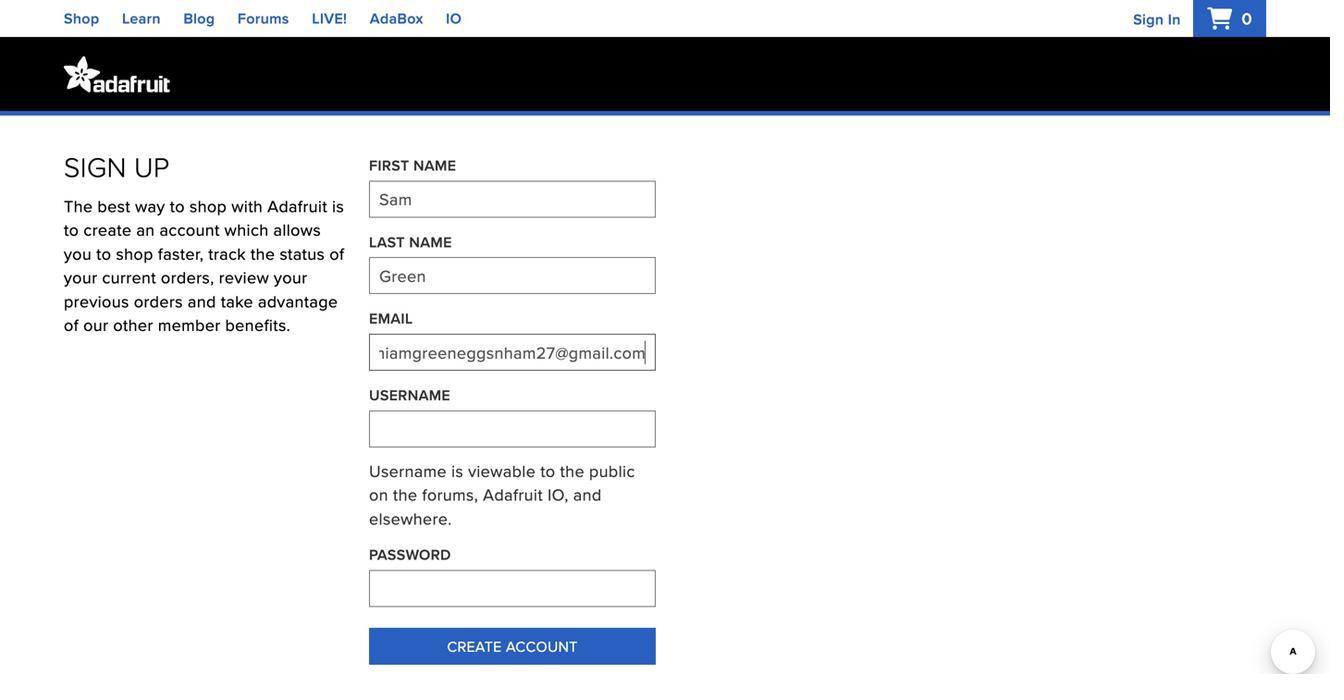 Task type: describe. For each thing, give the bounding box(es) containing it.
account
[[160, 218, 220, 242]]

LAST NAME text field
[[369, 257, 656, 294]]

benefits.
[[225, 313, 291, 337]]

forums
[[238, 7, 289, 29]]

sign up the best way to shop with adafruit is to create an account which allows you to shop faster, track the status of your current orders, review your previous orders and take advantage of our other member benefits.
[[64, 147, 344, 337]]

0 link
[[1207, 6, 1253, 31]]

email
[[369, 308, 413, 330]]

best
[[98, 194, 130, 218]]

io,
[[548, 483, 569, 507]]

status
[[280, 242, 325, 265]]

FIRST NAME text field
[[369, 181, 656, 218]]

sign
[[64, 147, 127, 186]]

to up account
[[170, 194, 185, 218]]

orders,
[[161, 266, 214, 289]]

username
[[369, 459, 447, 483]]

which
[[224, 218, 269, 242]]

forums,
[[422, 483, 478, 507]]

current
[[102, 266, 156, 289]]

allows
[[273, 218, 321, 242]]

to down create
[[96, 242, 111, 265]]

sign in
[[1133, 8, 1181, 30]]

sign in link
[[1133, 8, 1181, 30]]

with
[[231, 194, 263, 218]]

up
[[134, 147, 170, 186]]

1 vertical spatial the
[[560, 459, 585, 483]]

and inside sign up the best way to shop with adafruit is to create an account which allows you to shop faster, track the status of your current orders, review your previous orders and take advantage of our other member benefits.
[[188, 289, 216, 313]]

0
[[1237, 6, 1253, 31]]

first name
[[369, 154, 456, 176]]

last
[[369, 231, 405, 253]]

EMAIL email field
[[369, 334, 656, 371]]

the
[[64, 194, 93, 218]]

track
[[208, 242, 246, 265]]

you
[[64, 242, 92, 265]]

shop
[[64, 7, 99, 29]]

the inside sign up the best way to shop with adafruit is to create an account which allows you to shop faster, track the status of your current orders, review your previous orders and take advantage of our other member benefits.
[[251, 242, 275, 265]]

and inside 'username is viewable to the public on the forums, adafruit io, and elsewhere.'
[[573, 483, 602, 507]]

shop link
[[64, 7, 99, 29]]

sign
[[1133, 8, 1164, 30]]

adabox link
[[370, 7, 423, 29]]

1 vertical spatial shop
[[116, 242, 153, 265]]

name for last name
[[409, 231, 452, 253]]

1 horizontal spatial the
[[393, 483, 418, 507]]

to up you
[[64, 218, 79, 242]]



Task type: vqa. For each thing, say whether or not it's contained in the screenshot.
AdaBox 'link'
yes



Task type: locate. For each thing, give the bounding box(es) containing it.
orders
[[134, 289, 183, 313]]

the
[[251, 242, 275, 265], [560, 459, 585, 483], [393, 483, 418, 507]]

blog
[[183, 7, 215, 29]]

adafruit
[[267, 194, 327, 218], [483, 483, 543, 507]]

1 your from the left
[[64, 266, 98, 289]]

of
[[330, 242, 344, 265], [64, 313, 79, 337]]

2 your from the left
[[274, 266, 308, 289]]

0 vertical spatial shop
[[190, 194, 227, 218]]

0 vertical spatial the
[[251, 242, 275, 265]]

0 horizontal spatial adafruit
[[267, 194, 327, 218]]

PASSWORD password field
[[369, 570, 656, 607]]

to inside 'username is viewable to the public on the forums, adafruit io, and elsewhere.'
[[540, 459, 556, 483]]

shop
[[190, 194, 227, 218], [116, 242, 153, 265]]

adafruit up allows
[[267, 194, 327, 218]]

the up io,
[[560, 459, 585, 483]]

faster,
[[158, 242, 204, 265]]

your up advantage on the left top of page
[[274, 266, 308, 289]]

forums link
[[238, 7, 289, 29]]

1 horizontal spatial your
[[274, 266, 308, 289]]

and up member
[[188, 289, 216, 313]]

0 vertical spatial of
[[330, 242, 344, 265]]

of right status
[[330, 242, 344, 265]]

2 vertical spatial the
[[393, 483, 418, 507]]

0 horizontal spatial and
[[188, 289, 216, 313]]

is inside sign up the best way to shop with adafruit is to create an account which allows you to shop faster, track the status of your current orders, review your previous orders and take advantage of our other member benefits.
[[332, 194, 344, 218]]

an
[[136, 218, 155, 242]]

learn
[[122, 7, 161, 29]]

learn link
[[122, 7, 161, 29]]

username is viewable to the public on the forums, adafruit io, and elsewhere.
[[369, 459, 635, 530]]

name for first name
[[414, 154, 456, 176]]

your down you
[[64, 266, 98, 289]]

adafruit down the viewable at bottom
[[483, 483, 543, 507]]

0 horizontal spatial is
[[332, 194, 344, 218]]

adafruit inside sign up the best way to shop with adafruit is to create an account which allows you to shop faster, track the status of your current orders, review your previous orders and take advantage of our other member benefits.
[[267, 194, 327, 218]]

1 vertical spatial and
[[573, 483, 602, 507]]

the down username
[[393, 483, 418, 507]]

to up io,
[[540, 459, 556, 483]]

our
[[83, 313, 109, 337]]

1 horizontal spatial is
[[451, 459, 464, 483]]

1 horizontal spatial adafruit
[[483, 483, 543, 507]]

name right last
[[409, 231, 452, 253]]

0 horizontal spatial your
[[64, 266, 98, 289]]

in
[[1168, 8, 1181, 30]]

None submit
[[369, 628, 656, 665]]

name
[[414, 154, 456, 176], [409, 231, 452, 253]]

io
[[446, 7, 462, 29]]

is inside 'username is viewable to the public on the forums, adafruit io, and elsewhere.'
[[451, 459, 464, 483]]

viewable
[[468, 459, 536, 483]]

is
[[332, 194, 344, 218], [451, 459, 464, 483]]

1 horizontal spatial shop
[[190, 194, 227, 218]]

0 vertical spatial and
[[188, 289, 216, 313]]

shop up account
[[190, 194, 227, 218]]

1 horizontal spatial of
[[330, 242, 344, 265]]

1 vertical spatial adafruit
[[483, 483, 543, 507]]

adafruit logo image
[[64, 56, 170, 93]]

last name
[[369, 231, 452, 253]]

advantage
[[258, 289, 338, 313]]

previous
[[64, 289, 129, 313]]

on
[[369, 483, 388, 507]]

adafruit inside 'username is viewable to the public on the forums, adafruit io, and elsewhere.'
[[483, 483, 543, 507]]

of left our
[[64, 313, 79, 337]]

name right first
[[414, 154, 456, 176]]

0 vertical spatial is
[[332, 194, 344, 218]]

public
[[589, 459, 635, 483]]

create
[[84, 218, 132, 242]]

the down which
[[251, 242, 275, 265]]

io link
[[446, 7, 462, 29]]

0 horizontal spatial of
[[64, 313, 79, 337]]

adabox
[[370, 7, 423, 29]]

and right io,
[[573, 483, 602, 507]]

blog link
[[183, 7, 215, 29]]

member
[[158, 313, 221, 337]]

review
[[219, 266, 269, 289]]

USERNAME text field
[[369, 411, 656, 448]]

take
[[221, 289, 253, 313]]

0 vertical spatial name
[[414, 154, 456, 176]]

and
[[188, 289, 216, 313], [573, 483, 602, 507]]

first
[[369, 154, 409, 176]]

2 horizontal spatial the
[[560, 459, 585, 483]]

1 horizontal spatial and
[[573, 483, 602, 507]]

way
[[135, 194, 165, 218]]

shop up current
[[116, 242, 153, 265]]

0 horizontal spatial shop
[[116, 242, 153, 265]]

0 vertical spatial adafruit
[[267, 194, 327, 218]]

other
[[113, 313, 153, 337]]

username
[[369, 384, 451, 406]]

1 vertical spatial is
[[451, 459, 464, 483]]

live! link
[[312, 7, 347, 29]]

elsewhere.
[[369, 507, 452, 530]]

0 horizontal spatial the
[[251, 242, 275, 265]]

live!
[[312, 7, 347, 29]]

password
[[369, 544, 451, 566]]

1 vertical spatial of
[[64, 313, 79, 337]]

1 vertical spatial name
[[409, 231, 452, 253]]

your
[[64, 266, 98, 289], [274, 266, 308, 289]]

to
[[170, 194, 185, 218], [64, 218, 79, 242], [96, 242, 111, 265], [540, 459, 556, 483]]



